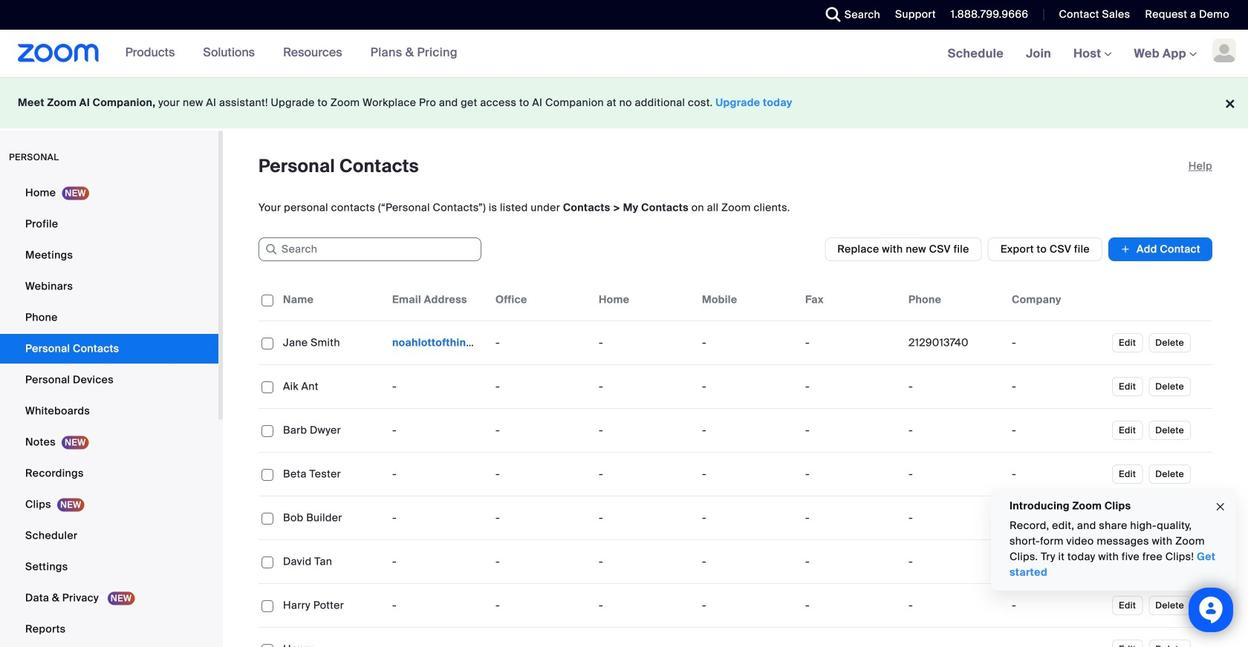 Task type: describe. For each thing, give the bounding box(es) containing it.
zoom logo image
[[18, 44, 99, 62]]

product information navigation
[[99, 30, 469, 77]]

Search Contacts Input text field
[[259, 238, 482, 262]]

close image
[[1215, 499, 1227, 516]]

personal menu menu
[[0, 178, 218, 646]]

meetings navigation
[[937, 30, 1248, 78]]



Task type: vqa. For each thing, say whether or not it's contained in the screenshot.
the leftmost Reports
no



Task type: locate. For each thing, give the bounding box(es) containing it.
add image
[[1121, 242, 1131, 257]]

banner
[[0, 30, 1248, 78]]

profile picture image
[[1213, 39, 1237, 62]]

cell
[[386, 328, 490, 358], [903, 328, 1006, 358], [1006, 328, 1109, 358], [903, 372, 1006, 402], [1006, 372, 1109, 402], [903, 416, 1006, 446], [1006, 416, 1109, 446], [903, 460, 1006, 490], [1006, 460, 1109, 490], [903, 504, 1006, 534], [1006, 504, 1109, 534], [903, 548, 1006, 577], [1006, 548, 1109, 577], [903, 592, 1006, 621], [1006, 592, 1109, 621], [386, 629, 490, 648], [490, 629, 593, 648], [593, 629, 696, 648], [696, 629, 800, 648], [800, 629, 903, 648], [903, 629, 1006, 648], [1006, 629, 1109, 648]]

application
[[259, 279, 1213, 648]]

footer
[[0, 77, 1248, 129]]



